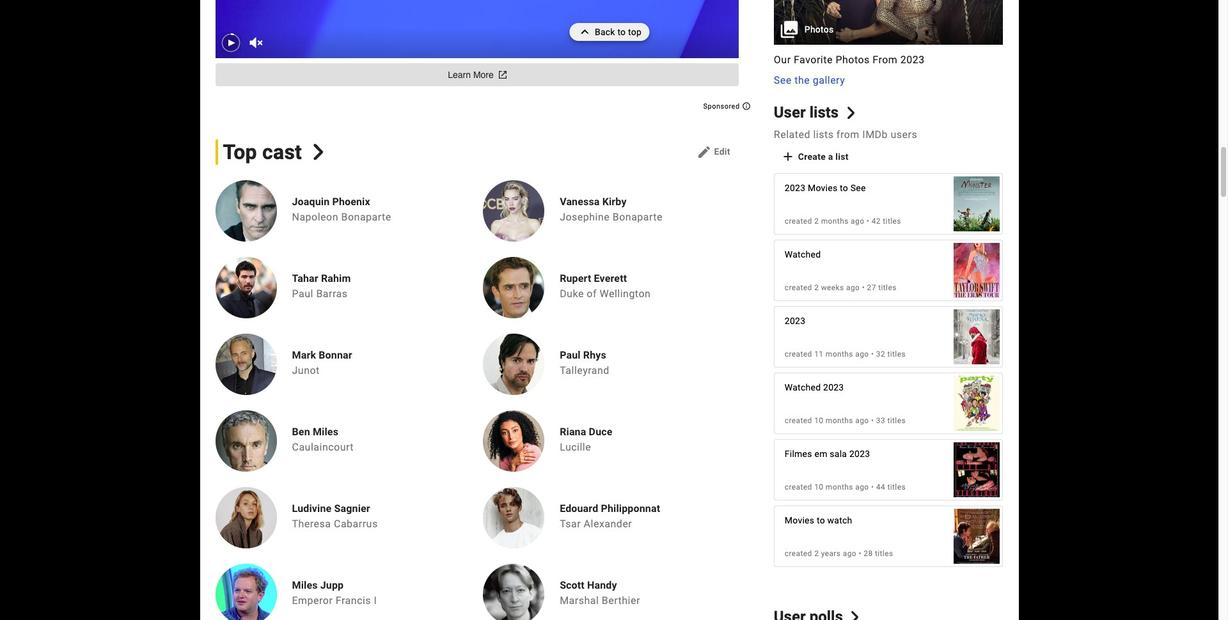 Task type: describe. For each thing, give the bounding box(es) containing it.
ben miles link
[[292, 426, 359, 439]]

2023 down created 2 weeks ago • 27 titles
[[785, 316, 806, 326]]

titles for 2023 movies to see
[[883, 217, 902, 226]]

expand less image
[[577, 23, 595, 41]]

theresa cabarrus link
[[292, 518, 378, 530]]

2023 right sala
[[850, 449, 871, 459]]

joaquin phoenix image
[[215, 180, 277, 242]]

bonaparte for joaquin phoenix
[[341, 211, 392, 223]]

ago for watched
[[847, 284, 860, 292]]

jacob latimore and tosin cole in house party (2023) image
[[954, 370, 1001, 438]]

handy
[[587, 580, 617, 592]]

related
[[774, 129, 811, 141]]

edit image
[[697, 144, 712, 160]]

ludivine sagnier link
[[292, 503, 383, 516]]

created 11 months ago • 32 titles
[[785, 350, 906, 359]]

sponsored content section
[[200, 0, 751, 110]]

watch
[[828, 516, 853, 526]]

josephine
[[560, 211, 610, 223]]

riana duce link
[[560, 426, 613, 439]]

2023 movies to see
[[785, 183, 866, 193]]

2023 up "created 10 months ago • 33 titles"
[[824, 383, 844, 393]]

sala
[[830, 449, 847, 459]]

ago for filmes em sala 2023
[[856, 483, 869, 492]]

of
[[587, 288, 597, 300]]

paul rhys link
[[560, 349, 615, 362]]

group containing our favorite photos from 2023
[[774, 0, 1004, 88]]

ben miles image
[[215, 411, 277, 472]]

lucille link
[[560, 441, 591, 453]]

riana duce lucille
[[560, 426, 613, 453]]

watched 2023
[[785, 383, 844, 393]]

napoleon
[[292, 211, 339, 223]]

mark bonnar image
[[215, 334, 277, 395]]

list
[[836, 152, 849, 162]]

• for 2023
[[872, 350, 874, 359]]

philipponnat
[[601, 503, 661, 515]]

ben miles caulaincourt
[[292, 426, 354, 453]]

favorite
[[794, 54, 833, 66]]

see inside button
[[774, 74, 792, 87]]

users
[[891, 129, 918, 141]]

emperor francis i link
[[292, 595, 377, 607]]

lists for related
[[814, 129, 834, 141]]

ludivine
[[292, 503, 332, 515]]

rhys
[[584, 349, 607, 361]]

mark bonnar link
[[292, 349, 352, 362]]

a
[[829, 152, 834, 162]]

duke of wellington link
[[560, 288, 651, 300]]

create
[[799, 152, 826, 162]]

paul barras link
[[292, 288, 348, 300]]

rupert
[[560, 272, 592, 285]]

• for 2023 movies to see
[[867, 217, 870, 226]]

talleyrand
[[560, 365, 610, 377]]

watched for watched
[[785, 250, 821, 260]]

movies to watch
[[785, 516, 853, 526]]

miles inside the miles jupp emperor francis i
[[292, 580, 318, 592]]

created for filmes em sala 2023
[[785, 483, 813, 492]]

our favorite photos from 2023 link
[[774, 53, 1004, 68]]

titles for watched 2023
[[888, 417, 906, 426]]

10 for 2023
[[815, 417, 824, 426]]

watched for watched 2023
[[785, 383, 821, 393]]

paul inside tahar rahim paul barras
[[292, 288, 314, 300]]

chevron right inline image
[[849, 612, 862, 621]]

years
[[821, 550, 841, 559]]

tsar
[[560, 518, 581, 530]]

em
[[815, 449, 828, 459]]

gallery
[[813, 74, 846, 87]]

edit
[[715, 147, 731, 157]]

2023 down the add icon
[[785, 183, 806, 193]]

created for movies to watch
[[785, 550, 813, 559]]

junot link
[[292, 365, 320, 377]]

created 2 months ago • 42 titles
[[785, 217, 902, 226]]

cast
[[262, 140, 302, 164]]

sagnier
[[334, 503, 370, 515]]

months for em
[[826, 483, 854, 492]]

10 for em
[[815, 483, 824, 492]]

caulaincourt
[[292, 441, 354, 453]]

user
[[774, 104, 806, 122]]

photos inside 'link'
[[836, 54, 870, 66]]

i
[[374, 595, 377, 607]]

filmes
[[785, 449, 813, 459]]

bonaparte for vanessa kirby
[[613, 211, 663, 223]]

caulaincourt link
[[292, 441, 354, 453]]

ben
[[292, 426, 310, 438]]

edouard philipponnat tsar alexander
[[560, 503, 661, 530]]

duke
[[560, 288, 584, 300]]

• for filmes em sala 2023
[[872, 483, 874, 492]]

edouard philipponnat link
[[560, 503, 661, 516]]

scott handy marshal berthier
[[560, 580, 640, 607]]

marshal berthier link
[[560, 595, 640, 607]]

1 vertical spatial to
[[840, 183, 849, 193]]

anthony hopkins and olivia colman in the father (2020) image
[[954, 503, 1001, 571]]

imdb
[[863, 129, 888, 141]]

talleyrand link
[[560, 365, 610, 377]]

back
[[595, 27, 615, 37]]

titles for filmes em sala 2023
[[888, 483, 906, 492]]

2 for 2023 movies to see
[[815, 217, 819, 226]]

to for top
[[618, 27, 626, 37]]

chevron right inline image for top cast link
[[310, 144, 327, 160]]

rupert everett duke of wellington
[[560, 272, 651, 300]]

alexander
[[584, 518, 632, 530]]

42
[[872, 217, 881, 226]]

wellington
[[600, 288, 651, 300]]

rupert everett image
[[483, 257, 545, 318]]

edouard philipponnat image
[[483, 487, 545, 549]]



Task type: vqa. For each thing, say whether or not it's contained in the screenshot.
Argylle's showtimes "Button"
no



Task type: locate. For each thing, give the bounding box(es) containing it.
miles up emperor
[[292, 580, 318, 592]]

junot
[[292, 365, 320, 377]]

marshal
[[560, 595, 599, 607]]

5 created from the top
[[785, 483, 813, 492]]

vanessa kirby josephine bonaparte
[[560, 196, 663, 223]]

months
[[821, 217, 849, 226], [826, 350, 854, 359], [826, 417, 854, 426], [826, 483, 854, 492]]

1 vertical spatial watched
[[785, 383, 821, 393]]

create a list
[[799, 152, 849, 162]]

weeks
[[821, 284, 844, 292]]

months up watch at the bottom of the page
[[826, 483, 854, 492]]

created for watched 2023
[[785, 417, 813, 426]]

lists up related lists from imdb users
[[810, 104, 839, 122]]

bonaparte
[[341, 211, 392, 223], [613, 211, 663, 223]]

photos up gallery
[[836, 54, 870, 66]]

3 2 from the top
[[815, 550, 819, 559]]

miles inside ben miles caulaincourt
[[313, 426, 339, 438]]

miles jupp image
[[215, 564, 277, 621]]

to for watch
[[817, 516, 825, 526]]

2 down the '2023 movies to see'
[[815, 217, 819, 226]]

2 2 from the top
[[815, 284, 819, 292]]

created left "weeks"
[[785, 284, 813, 292]]

months right 11
[[826, 350, 854, 359]]

from
[[873, 54, 898, 66]]

10 up em
[[815, 417, 824, 426]]

1 2 from the top
[[815, 217, 819, 226]]

created 2 weeks ago • 27 titles
[[785, 284, 897, 292]]

paul down the tahar
[[292, 288, 314, 300]]

0 vertical spatial 2
[[815, 217, 819, 226]]

0 horizontal spatial see
[[774, 74, 792, 87]]

back to top button
[[569, 23, 650, 41]]

user lists link
[[774, 104, 857, 122]]

edouard
[[560, 503, 599, 515]]

titles right the 27 at the top
[[879, 284, 897, 292]]

1 horizontal spatial to
[[817, 516, 825, 526]]

titles for movies to watch
[[875, 550, 894, 559]]

mark bonnar junot
[[292, 349, 352, 377]]

related lists from imdb users
[[774, 129, 918, 141]]

32
[[877, 350, 886, 359]]

riana
[[560, 426, 586, 438]]

chevron right inline image right cast
[[310, 144, 327, 160]]

created 2 years ago • 28 titles
[[785, 550, 894, 559]]

ago left 32
[[856, 350, 869, 359]]

photos link
[[774, 0, 1004, 45]]

paul rhys talleyrand
[[560, 349, 610, 377]]

miles
[[313, 426, 339, 438], [292, 580, 318, 592]]

scott handy link
[[560, 580, 646, 592]]

4 created from the top
[[785, 417, 813, 426]]

2 vertical spatial 2
[[815, 550, 819, 559]]

0 vertical spatial 10
[[815, 417, 824, 426]]

ago for movies to watch
[[843, 550, 857, 559]]

created for 2023
[[785, 350, 813, 359]]

watched up created 2 weeks ago • 27 titles
[[785, 250, 821, 260]]

rahim
[[321, 272, 351, 285]]

2 left "weeks"
[[815, 284, 819, 292]]

rupert everett link
[[560, 272, 656, 285]]

0 vertical spatial to
[[618, 27, 626, 37]]

miles jupp emperor francis i
[[292, 580, 377, 607]]

• for watched
[[862, 284, 865, 292]]

11
[[815, 350, 824, 359]]

vanessa
[[560, 196, 600, 208]]

created down filmes at the right of the page
[[785, 483, 813, 492]]

created
[[785, 217, 813, 226], [785, 284, 813, 292], [785, 350, 813, 359], [785, 417, 813, 426], [785, 483, 813, 492], [785, 550, 813, 559]]

6 created from the top
[[785, 550, 813, 559]]

jupp
[[320, 580, 344, 592]]

bonaparte inside vanessa kirby josephine bonaparte
[[613, 211, 663, 223]]

created for 2023 movies to see
[[785, 217, 813, 226]]

production art image
[[774, 0, 1004, 45]]

user lists
[[774, 104, 839, 122]]

created 10 months ago • 33 titles
[[785, 417, 906, 426]]

1 vertical spatial paul
[[560, 349, 581, 361]]

tahar rahim image
[[215, 257, 277, 318]]

watched
[[785, 250, 821, 260], [785, 383, 821, 393]]

bonaparte down phoenix
[[341, 211, 392, 223]]

• for movies to watch
[[859, 550, 862, 559]]

to down list
[[840, 183, 849, 193]]

1 vertical spatial movies
[[785, 516, 815, 526]]

joaquin phoenix napoleon bonaparte
[[292, 196, 392, 223]]

months down the '2023 movies to see'
[[821, 217, 849, 226]]

photos group
[[774, 0, 1004, 45]]

irène jacob and guillaume de tonquédec in the double life of véronique (1991) image
[[954, 436, 1001, 504]]

josephine bonaparte link
[[560, 211, 663, 223]]

photos inside 'group'
[[805, 24, 834, 35]]

1 horizontal spatial chevron right inline image
[[845, 107, 857, 119]]

0 vertical spatial chevron right inline image
[[845, 107, 857, 119]]

1 bonaparte from the left
[[341, 211, 392, 223]]

watched down 11
[[785, 383, 821, 393]]

2 vertical spatial to
[[817, 516, 825, 526]]

• left 33
[[872, 417, 874, 426]]

0 horizontal spatial to
[[618, 27, 626, 37]]

created left 11
[[785, 350, 813, 359]]

mark
[[292, 349, 316, 361]]

10 up movies to watch
[[815, 483, 824, 492]]

vanessa kirby image
[[483, 180, 545, 242]]

chevron right inline image for user lists link
[[845, 107, 857, 119]]

ago left 44
[[856, 483, 869, 492]]

44
[[877, 483, 886, 492]]

create a list button
[[774, 145, 859, 168]]

ago for 2023 movies to see
[[851, 217, 865, 226]]

chevron right inline image inside user lists link
[[845, 107, 857, 119]]

1 vertical spatial miles
[[292, 580, 318, 592]]

0 vertical spatial see
[[774, 74, 792, 87]]

chevron right inline image up the from
[[845, 107, 857, 119]]

napoleon bonaparte link
[[292, 211, 392, 223]]

our
[[774, 54, 791, 66]]

movies left watch at the bottom of the page
[[785, 516, 815, 526]]

2023 right from
[[901, 54, 925, 66]]

movies down create a list
[[808, 183, 838, 193]]

scott
[[560, 580, 585, 592]]

2 bonaparte from the left
[[613, 211, 663, 223]]

see the gallery
[[774, 74, 846, 87]]

created for watched
[[785, 284, 813, 292]]

monster (2023) image
[[954, 170, 1001, 238]]

titles right 32
[[888, 350, 906, 359]]

1 created from the top
[[785, 217, 813, 226]]

• left 44
[[872, 483, 874, 492]]

27
[[867, 284, 877, 292]]

1 vertical spatial 10
[[815, 483, 824, 492]]

created left 'years'
[[785, 550, 813, 559]]

• left 42
[[867, 217, 870, 226]]

see the gallery button
[[774, 73, 846, 88]]

2 watched from the top
[[785, 383, 821, 393]]

1 watched from the top
[[785, 250, 821, 260]]

ago left 42
[[851, 217, 865, 226]]

see left the
[[774, 74, 792, 87]]

ago left 33
[[856, 417, 869, 426]]

miles up caulaincourt link
[[313, 426, 339, 438]]

lists
[[810, 104, 839, 122], [814, 129, 834, 141]]

filmes em sala 2023
[[785, 449, 871, 459]]

riana duce image
[[483, 411, 545, 472]]

paul rhys image
[[483, 334, 545, 395]]

28
[[864, 550, 873, 559]]

francis
[[336, 595, 371, 607]]

ago left the 27 at the top
[[847, 284, 860, 292]]

months up sala
[[826, 417, 854, 426]]

created down the '2023 movies to see'
[[785, 217, 813, 226]]

photos up favorite
[[805, 24, 834, 35]]

lists for user
[[810, 104, 839, 122]]

0 horizontal spatial chevron right inline image
[[310, 144, 327, 160]]

titles for 2023
[[888, 350, 906, 359]]

uncle claus (2021) image
[[954, 303, 1001, 371]]

ludivine sagnier image
[[215, 487, 277, 549]]

2
[[815, 217, 819, 226], [815, 284, 819, 292], [815, 550, 819, 559]]

lucille
[[560, 441, 591, 453]]

1 vertical spatial photos
[[836, 54, 870, 66]]

chevron right inline image
[[845, 107, 857, 119], [310, 144, 327, 160]]

0 vertical spatial photos
[[805, 24, 834, 35]]

miles jupp link
[[292, 580, 382, 592]]

joaquin phoenix link
[[292, 196, 397, 208]]

emperor
[[292, 595, 333, 607]]

back to top
[[595, 27, 642, 37]]

0 vertical spatial miles
[[313, 426, 339, 438]]

taylor swift in taylor swift: the eras tour (2023) image
[[954, 237, 1001, 305]]

everett
[[594, 272, 627, 285]]

top
[[223, 140, 257, 164]]

see
[[774, 74, 792, 87], [851, 183, 866, 193]]

ludivine sagnier theresa cabarrus
[[292, 503, 378, 530]]

0 horizontal spatial paul
[[292, 288, 314, 300]]

titles
[[883, 217, 902, 226], [879, 284, 897, 292], [888, 350, 906, 359], [888, 417, 906, 426], [888, 483, 906, 492], [875, 550, 894, 559]]

our favorite photos from 2023
[[774, 54, 925, 66]]

months for movies
[[821, 217, 849, 226]]

1 vertical spatial see
[[851, 183, 866, 193]]

to left watch at the bottom of the page
[[817, 516, 825, 526]]

1 horizontal spatial bonaparte
[[613, 211, 663, 223]]

0 horizontal spatial bonaparte
[[341, 211, 392, 223]]

• left 32
[[872, 350, 874, 359]]

created up filmes at the right of the page
[[785, 417, 813, 426]]

paul up the talleyrand link
[[560, 349, 581, 361]]

1 vertical spatial lists
[[814, 129, 834, 141]]

1 horizontal spatial photos
[[836, 54, 870, 66]]

months for 2023
[[826, 417, 854, 426]]

2 created from the top
[[785, 284, 813, 292]]

to
[[618, 27, 626, 37], [840, 183, 849, 193], [817, 516, 825, 526]]

0 vertical spatial movies
[[808, 183, 838, 193]]

joaquin
[[292, 196, 330, 208]]

tahar rahim link
[[292, 272, 353, 285]]

paul inside paul rhys talleyrand
[[560, 349, 581, 361]]

1 horizontal spatial see
[[851, 183, 866, 193]]

• left the 27 at the top
[[862, 284, 865, 292]]

ago for watched 2023
[[856, 417, 869, 426]]

0 vertical spatial paul
[[292, 288, 314, 300]]

ago left 28
[[843, 550, 857, 559]]

add image
[[781, 149, 796, 164]]

top cast link
[[215, 139, 327, 165]]

2 horizontal spatial to
[[840, 183, 849, 193]]

2 for watched
[[815, 284, 819, 292]]

titles right 28
[[875, 550, 894, 559]]

to left top
[[618, 27, 626, 37]]

titles for watched
[[879, 284, 897, 292]]

1 horizontal spatial paul
[[560, 349, 581, 361]]

titles right 33
[[888, 417, 906, 426]]

1 vertical spatial 2
[[815, 284, 819, 292]]

2023
[[901, 54, 925, 66], [785, 183, 806, 193], [785, 316, 806, 326], [824, 383, 844, 393], [850, 449, 871, 459]]

scott handy image
[[483, 564, 545, 621]]

ago for 2023
[[856, 350, 869, 359]]

the
[[795, 74, 810, 87]]

chevron right inline image inside top cast link
[[310, 144, 327, 160]]

2 for movies to watch
[[815, 550, 819, 559]]

0 horizontal spatial photos
[[805, 24, 834, 35]]

bonaparte down kirby
[[613, 211, 663, 223]]

tahar rahim paul barras
[[292, 272, 351, 300]]

tahar
[[292, 272, 319, 285]]

ago
[[851, 217, 865, 226], [847, 284, 860, 292], [856, 350, 869, 359], [856, 417, 869, 426], [856, 483, 869, 492], [843, 550, 857, 559]]

2 left 'years'
[[815, 550, 819, 559]]

titles right 42
[[883, 217, 902, 226]]

kirby
[[603, 196, 627, 208]]

• for watched 2023
[[872, 417, 874, 426]]

to inside button
[[618, 27, 626, 37]]

group
[[774, 0, 1004, 88]]

titles right 44
[[888, 483, 906, 492]]

edit button
[[692, 142, 736, 162]]

2 10 from the top
[[815, 483, 824, 492]]

see up created 2 months ago • 42 titles
[[851, 183, 866, 193]]

• left 28
[[859, 550, 862, 559]]

photos
[[805, 24, 834, 35], [836, 54, 870, 66]]

3 created from the top
[[785, 350, 813, 359]]

1 vertical spatial chevron right inline image
[[310, 144, 327, 160]]

paul
[[292, 288, 314, 300], [560, 349, 581, 361]]

theresa
[[292, 518, 331, 530]]

lists up create a list
[[814, 129, 834, 141]]

sponsored
[[704, 102, 742, 110]]

barras
[[316, 288, 348, 300]]

0 vertical spatial lists
[[810, 104, 839, 122]]

bonaparte inside joaquin phoenix napoleon bonaparte
[[341, 211, 392, 223]]

1 10 from the top
[[815, 417, 824, 426]]

2023 inside 'link'
[[901, 54, 925, 66]]

33
[[877, 417, 886, 426]]

0 vertical spatial watched
[[785, 250, 821, 260]]



